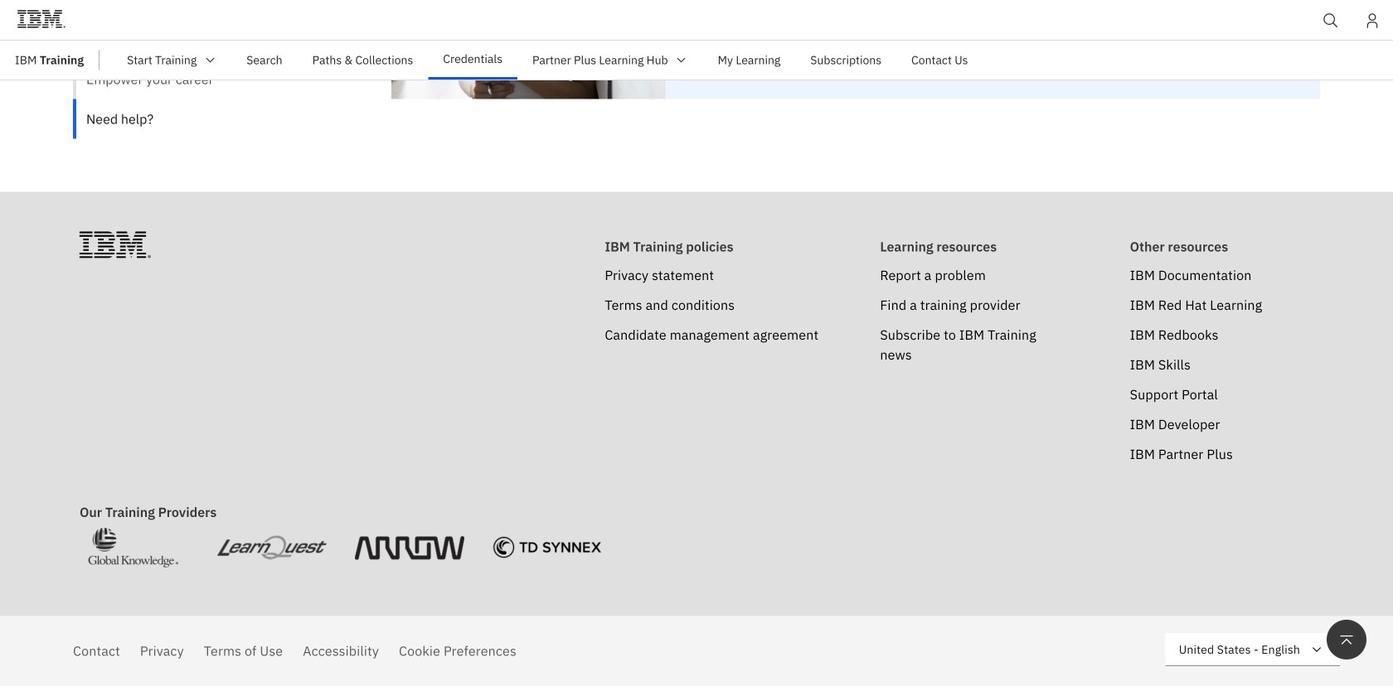 Task type: describe. For each thing, give the bounding box(es) containing it.
start training image
[[203, 53, 217, 67]]

learn quest image
[[217, 528, 327, 569]]

global knowledge image
[[80, 528, 189, 569]]

open menu image
[[1311, 644, 1324, 657]]



Task type: locate. For each thing, give the bounding box(es) containing it.
partner plus learning hub image
[[675, 53, 688, 67]]

search image
[[1323, 12, 1340, 29]]

arrow image
[[355, 528, 464, 569]]

ibm platform name element
[[0, 0, 1393, 47], [0, 41, 1393, 80], [112, 41, 1393, 80]]

td synnex image
[[493, 528, 602, 569]]

scroll to top image
[[1339, 632, 1355, 649]]

notifications image
[[1364, 12, 1381, 29]]



Task type: vqa. For each thing, say whether or not it's contained in the screenshot.
'Let's talk' element
no



